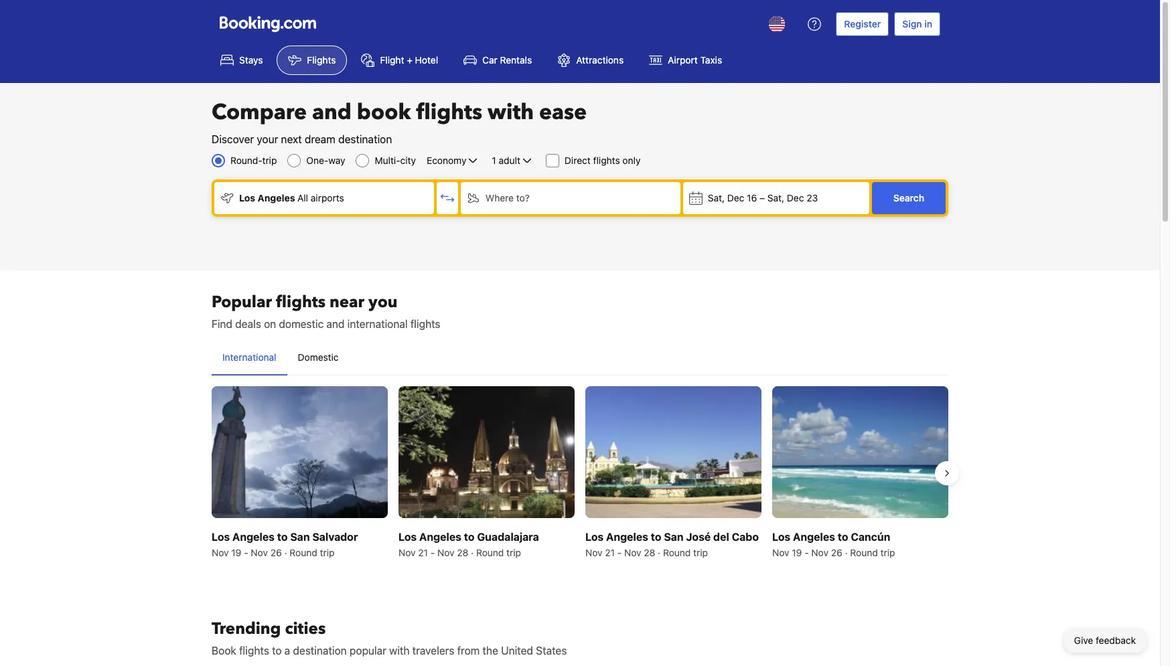 Task type: locate. For each thing, give the bounding box(es) containing it.
1 28 from the left
[[457, 547, 469, 559]]

destination up multi-
[[338, 133, 392, 145]]

only
[[623, 155, 641, 166]]

to
[[277, 531, 288, 543], [464, 531, 475, 543], [651, 531, 662, 543], [838, 531, 848, 543], [272, 645, 282, 657]]

21
[[418, 547, 428, 559], [605, 547, 615, 559]]

flights up domestic
[[276, 291, 326, 314]]

angeles inside los angeles to san josé del cabo nov 21 - nov 28 · round trip
[[606, 531, 648, 543]]

1 vertical spatial destination
[[293, 645, 347, 657]]

sign in link
[[894, 12, 941, 36]]

28 inside los angeles to san josé del cabo nov 21 - nov 28 · round trip
[[644, 547, 655, 559]]

you
[[368, 291, 398, 314]]

economy
[[427, 155, 467, 166]]

los inside los angeles to san josé del cabo nov 21 - nov 28 · round trip
[[585, 531, 604, 543]]

los for los angeles to san josé del cabo
[[585, 531, 604, 543]]

round down salvador
[[290, 547, 317, 559]]

attractions
[[576, 54, 624, 66]]

- inside los angeles to cancún nov 19 - nov 26 · round trip
[[805, 547, 809, 559]]

los for los angeles to san salvador
[[212, 531, 230, 543]]

0 horizontal spatial dec
[[727, 192, 744, 204]]

1 round from the left
[[290, 547, 317, 559]]

stays link
[[209, 46, 274, 75]]

1 horizontal spatial sat,
[[768, 192, 785, 204]]

with up adult
[[488, 98, 534, 127]]

2 · from the left
[[471, 547, 474, 559]]

0 horizontal spatial 28
[[457, 547, 469, 559]]

book
[[212, 645, 236, 657]]

· inside los angeles to san josé del cabo nov 21 - nov 28 · round trip
[[658, 547, 661, 559]]

san left salvador
[[290, 531, 310, 543]]

1 19 from the left
[[231, 547, 241, 559]]

round down josé
[[663, 547, 691, 559]]

2 28 from the left
[[644, 547, 655, 559]]

1 · from the left
[[284, 547, 287, 559]]

1 horizontal spatial 19
[[792, 547, 802, 559]]

to left josé
[[651, 531, 662, 543]]

1 horizontal spatial dec
[[787, 192, 804, 204]]

multi-
[[375, 155, 400, 166]]

san for salvador
[[290, 531, 310, 543]]

trip inside los angeles to cancún nov 19 - nov 26 · round trip
[[881, 547, 895, 559]]

1 - from the left
[[244, 547, 248, 559]]

5 nov from the left
[[585, 547, 603, 559]]

19 inside los angeles to cancún nov 19 - nov 26 · round trip
[[792, 547, 802, 559]]

0 horizontal spatial sat,
[[708, 192, 725, 204]]

angeles inside los angeles to guadalajara nov 21 - nov 28 · round trip
[[419, 531, 461, 543]]

2 round from the left
[[476, 547, 504, 559]]

3 · from the left
[[658, 547, 661, 559]]

round inside los angeles to cancún nov 19 - nov 26 · round trip
[[850, 547, 878, 559]]

los
[[239, 192, 255, 204], [212, 531, 230, 543], [399, 531, 417, 543], [585, 531, 604, 543], [772, 531, 791, 543]]

4 · from the left
[[845, 547, 848, 559]]

destination down cities
[[293, 645, 347, 657]]

19 inside los angeles to san salvador nov 19 - nov 26 · round trip
[[231, 547, 241, 559]]

trip down cancún
[[881, 547, 895, 559]]

1 adult button
[[491, 153, 535, 169]]

to left cancún
[[838, 531, 848, 543]]

26
[[270, 547, 282, 559], [831, 547, 843, 559]]

with inside trending cities book flights to a destination popular with travelers from the united states
[[389, 645, 410, 657]]

1 vertical spatial and
[[327, 318, 345, 330]]

to for del
[[651, 531, 662, 543]]

popular
[[350, 645, 387, 657]]

domestic
[[279, 318, 324, 330]]

sat, left 16
[[708, 192, 725, 204]]

round down cancún
[[850, 547, 878, 559]]

trip down josé
[[693, 547, 708, 559]]

los inside los angeles to cancún nov 19 - nov 26 · round trip
[[772, 531, 791, 543]]

region containing los angeles to san salvador
[[201, 381, 959, 566]]

nov
[[212, 547, 229, 559], [251, 547, 268, 559], [399, 547, 416, 559], [437, 547, 455, 559], [585, 547, 603, 559], [624, 547, 641, 559], [772, 547, 789, 559], [812, 547, 829, 559]]

0 vertical spatial and
[[312, 98, 352, 127]]

booking.com logo image
[[220, 16, 316, 32], [220, 16, 316, 32]]

1 san from the left
[[290, 531, 310, 543]]

dec left 16
[[727, 192, 744, 204]]

to left guadalajara
[[464, 531, 475, 543]]

28
[[457, 547, 469, 559], [644, 547, 655, 559]]

with inside compare and book flights with ease discover your next dream destination
[[488, 98, 534, 127]]

san
[[290, 531, 310, 543], [664, 531, 684, 543]]

flights inside compare and book flights with ease discover your next dream destination
[[416, 98, 482, 127]]

to left a
[[272, 645, 282, 657]]

1 horizontal spatial with
[[488, 98, 534, 127]]

trip down salvador
[[320, 547, 335, 559]]

san inside los angeles to san salvador nov 19 - nov 26 · round trip
[[290, 531, 310, 543]]

3 round from the left
[[663, 547, 691, 559]]

-
[[244, 547, 248, 559], [431, 547, 435, 559], [617, 547, 622, 559], [805, 547, 809, 559]]

and
[[312, 98, 352, 127], [327, 318, 345, 330]]

to left salvador
[[277, 531, 288, 543]]

4 - from the left
[[805, 547, 809, 559]]

car
[[482, 54, 498, 66]]

round
[[290, 547, 317, 559], [476, 547, 504, 559], [663, 547, 691, 559], [850, 547, 878, 559]]

where
[[486, 192, 514, 204]]

round inside los angeles to san salvador nov 19 - nov 26 · round trip
[[290, 547, 317, 559]]

to inside los angeles to san josé del cabo nov 21 - nov 28 · round trip
[[651, 531, 662, 543]]

angeles inside los angeles to cancún nov 19 - nov 26 · round trip
[[793, 531, 835, 543]]

airport taxis link
[[638, 46, 734, 75]]

flights down "trending"
[[239, 645, 269, 657]]

book
[[357, 98, 411, 127]]

los inside los angeles to guadalajara nov 21 - nov 28 · round trip
[[399, 531, 417, 543]]

dec
[[727, 192, 744, 204], [787, 192, 804, 204]]

1 horizontal spatial 26
[[831, 547, 843, 559]]

san left josé
[[664, 531, 684, 543]]

destination
[[338, 133, 392, 145], [293, 645, 347, 657]]

give
[[1074, 635, 1093, 646]]

airport
[[668, 54, 698, 66]]

trending
[[212, 618, 281, 641]]

trip
[[262, 155, 277, 166], [320, 547, 335, 559], [507, 547, 521, 559], [693, 547, 708, 559], [881, 547, 895, 559]]

register link
[[836, 12, 889, 36]]

1 21 from the left
[[418, 547, 428, 559]]

angeles
[[258, 192, 295, 204], [232, 531, 275, 543], [419, 531, 461, 543], [606, 531, 648, 543], [793, 531, 835, 543]]

3 - from the left
[[617, 547, 622, 559]]

angeles inside los angeles to san salvador nov 19 - nov 26 · round trip
[[232, 531, 275, 543]]

round-trip
[[230, 155, 277, 166]]

0 horizontal spatial with
[[389, 645, 410, 657]]

destination inside compare and book flights with ease discover your next dream destination
[[338, 133, 392, 145]]

and up 'dream' on the left of page
[[312, 98, 352, 127]]

next
[[281, 133, 302, 145]]

and down near
[[327, 318, 345, 330]]

los angeles to san salvador image
[[212, 387, 388, 519]]

2 - from the left
[[431, 547, 435, 559]]

1 horizontal spatial 21
[[605, 547, 615, 559]]

1 26 from the left
[[270, 547, 282, 559]]

international
[[347, 318, 408, 330]]

flight + hotel link
[[350, 46, 450, 75]]

angeles for los angeles to guadalajara
[[419, 531, 461, 543]]

19
[[231, 547, 241, 559], [792, 547, 802, 559]]

car rentals
[[482, 54, 532, 66]]

1 horizontal spatial 28
[[644, 547, 655, 559]]

rentals
[[500, 54, 532, 66]]

guadalajara
[[477, 531, 539, 543]]

round inside los angeles to san josé del cabo nov 21 - nov 28 · round trip
[[663, 547, 691, 559]]

travelers
[[412, 645, 454, 657]]

los inside los angeles to san salvador nov 19 - nov 26 · round trip
[[212, 531, 230, 543]]

los for los angeles
[[239, 192, 255, 204]]

to inside los angeles to guadalajara nov 21 - nov 28 · round trip
[[464, 531, 475, 543]]

los angeles to cancún image
[[772, 387, 949, 519]]

and inside compare and book flights with ease discover your next dream destination
[[312, 98, 352, 127]]

give feedback button
[[1064, 629, 1147, 653]]

los angeles to guadalajara image
[[399, 387, 575, 519]]

tab list
[[212, 340, 949, 376]]

6 nov from the left
[[624, 547, 641, 559]]

2 san from the left
[[664, 531, 684, 543]]

2 21 from the left
[[605, 547, 615, 559]]

discover
[[212, 133, 254, 145]]

2 19 from the left
[[792, 547, 802, 559]]

los angeles all airports
[[239, 192, 344, 204]]

where to? button
[[461, 182, 680, 214]]

1 horizontal spatial san
[[664, 531, 684, 543]]

0 vertical spatial destination
[[338, 133, 392, 145]]

0 horizontal spatial san
[[290, 531, 310, 543]]

4 round from the left
[[850, 547, 878, 559]]

- inside los angeles to guadalajara nov 21 - nov 28 · round trip
[[431, 547, 435, 559]]

0 horizontal spatial 26
[[270, 547, 282, 559]]

multi-city
[[375, 155, 416, 166]]

flights up economy
[[416, 98, 482, 127]]

0 horizontal spatial 19
[[231, 547, 241, 559]]

to for 21
[[464, 531, 475, 543]]

- inside los angeles to san josé del cabo nov 21 - nov 28 · round trip
[[617, 547, 622, 559]]

0 horizontal spatial 21
[[418, 547, 428, 559]]

with right popular
[[389, 645, 410, 657]]

1 vertical spatial with
[[389, 645, 410, 657]]

a
[[285, 645, 290, 657]]

attractions link
[[546, 46, 635, 75]]

0 vertical spatial with
[[488, 98, 534, 127]]

1 sat, from the left
[[708, 192, 725, 204]]

your
[[257, 133, 278, 145]]

ease
[[539, 98, 587, 127]]

· inside los angeles to san salvador nov 19 - nov 26 · round trip
[[284, 547, 287, 559]]

to inside los angeles to cancún nov 19 - nov 26 · round trip
[[838, 531, 848, 543]]

direct
[[565, 155, 591, 166]]

trip inside los angeles to guadalajara nov 21 - nov 28 · round trip
[[507, 547, 521, 559]]

international button
[[212, 340, 287, 375]]

flights left only
[[593, 155, 620, 166]]

dec left '23'
[[787, 192, 804, 204]]

2 26 from the left
[[831, 547, 843, 559]]

sat, right –
[[768, 192, 785, 204]]

where to?
[[486, 192, 530, 204]]

28 inside los angeles to guadalajara nov 21 - nov 28 · round trip
[[457, 547, 469, 559]]

region
[[201, 381, 959, 566]]

san inside los angeles to san josé del cabo nov 21 - nov 28 · round trip
[[664, 531, 684, 543]]

round down guadalajara
[[476, 547, 504, 559]]

trip down guadalajara
[[507, 547, 521, 559]]

to inside los angeles to san salvador nov 19 - nov 26 · round trip
[[277, 531, 288, 543]]

international
[[222, 352, 276, 363]]



Task type: describe. For each thing, give the bounding box(es) containing it.
los angeles to guadalajara nov 21 - nov 28 · round trip
[[399, 531, 539, 559]]

round-
[[230, 155, 262, 166]]

flights
[[307, 54, 336, 66]]

26 inside los angeles to san salvador nov 19 - nov 26 · round trip
[[270, 547, 282, 559]]

popular flights near you find deals on domestic and international flights
[[212, 291, 441, 330]]

to inside trending cities book flights to a destination popular with travelers from the united states
[[272, 645, 282, 657]]

2 sat, from the left
[[768, 192, 785, 204]]

to for 19
[[838, 531, 848, 543]]

search button
[[872, 182, 946, 214]]

city
[[400, 155, 416, 166]]

united
[[501, 645, 533, 657]]

search
[[894, 192, 924, 204]]

deals
[[235, 318, 261, 330]]

trip inside los angeles to san josé del cabo nov 21 - nov 28 · round trip
[[693, 547, 708, 559]]

one-way
[[306, 155, 345, 166]]

taxis
[[700, 54, 722, 66]]

4 nov from the left
[[437, 547, 455, 559]]

21 inside los angeles to guadalajara nov 21 - nov 28 · round trip
[[418, 547, 428, 559]]

salvador
[[312, 531, 358, 543]]

adult
[[499, 155, 520, 166]]

1 nov from the left
[[212, 547, 229, 559]]

all
[[297, 192, 308, 204]]

angeles for los angeles to san salvador
[[232, 531, 275, 543]]

angeles for los angeles
[[258, 192, 295, 204]]

los for los angeles to cancún
[[772, 531, 791, 543]]

1 dec from the left
[[727, 192, 744, 204]]

–
[[760, 192, 765, 204]]

on
[[264, 318, 276, 330]]

feedback
[[1096, 635, 1136, 646]]

states
[[536, 645, 567, 657]]

and inside popular flights near you find deals on domestic and international flights
[[327, 318, 345, 330]]

the
[[483, 645, 498, 657]]

near
[[330, 291, 364, 314]]

los angeles to san salvador nov 19 - nov 26 · round trip
[[212, 531, 358, 559]]

stays
[[239, 54, 263, 66]]

one-
[[306, 155, 328, 166]]

to?
[[516, 192, 530, 204]]

direct flights only
[[565, 155, 641, 166]]

sign in
[[903, 18, 932, 29]]

+
[[407, 54, 413, 66]]

give feedback
[[1074, 635, 1136, 646]]

airport taxis
[[668, 54, 722, 66]]

car rentals link
[[452, 46, 543, 75]]

dream
[[305, 133, 336, 145]]

23
[[807, 192, 818, 204]]

8 nov from the left
[[812, 547, 829, 559]]

trending cities book flights to a destination popular with travelers from the united states
[[212, 618, 567, 657]]

way
[[328, 155, 345, 166]]

compare
[[212, 98, 307, 127]]

angeles for los angeles to cancún
[[793, 531, 835, 543]]

· inside los angeles to cancún nov 19 - nov 26 · round trip
[[845, 547, 848, 559]]

21 inside los angeles to san josé del cabo nov 21 - nov 28 · round trip
[[605, 547, 615, 559]]

to for nov
[[277, 531, 288, 543]]

compare and book flights with ease discover your next dream destination
[[212, 98, 587, 145]]

cabo
[[732, 531, 759, 543]]

26 inside los angeles to cancún nov 19 - nov 26 · round trip
[[831, 547, 843, 559]]

flight + hotel
[[380, 54, 438, 66]]

sign
[[903, 18, 922, 29]]

flights link
[[277, 46, 347, 75]]

· inside los angeles to guadalajara nov 21 - nov 28 · round trip
[[471, 547, 474, 559]]

sat, dec 16 – sat, dec 23 button
[[683, 182, 870, 214]]

1 adult
[[492, 155, 520, 166]]

1
[[492, 155, 496, 166]]

destination inside trending cities book flights to a destination popular with travelers from the united states
[[293, 645, 347, 657]]

find
[[212, 318, 232, 330]]

hotel
[[415, 54, 438, 66]]

domestic button
[[287, 340, 349, 375]]

los for los angeles to guadalajara
[[399, 531, 417, 543]]

register
[[844, 18, 881, 29]]

3 nov from the left
[[399, 547, 416, 559]]

flights right international on the top left of the page
[[410, 318, 441, 330]]

- inside los angeles to san salvador nov 19 - nov 26 · round trip
[[244, 547, 248, 559]]

16
[[747, 192, 757, 204]]

angeles for los angeles to san josé del cabo
[[606, 531, 648, 543]]

popular
[[212, 291, 272, 314]]

tab list containing international
[[212, 340, 949, 376]]

san for josé
[[664, 531, 684, 543]]

2 dec from the left
[[787, 192, 804, 204]]

trip down your
[[262, 155, 277, 166]]

los angeles to san josé del cabo nov 21 - nov 28 · round trip
[[585, 531, 759, 559]]

7 nov from the left
[[772, 547, 789, 559]]

flight
[[380, 54, 404, 66]]

round inside los angeles to guadalajara nov 21 - nov 28 · round trip
[[476, 547, 504, 559]]

from
[[457, 645, 480, 657]]

los angeles to cancún nov 19 - nov 26 · round trip
[[772, 531, 895, 559]]

airports
[[311, 192, 344, 204]]

los angeles to san josé del cabo image
[[585, 387, 762, 519]]

sat, dec 16 – sat, dec 23
[[708, 192, 818, 204]]

trip inside los angeles to san salvador nov 19 - nov 26 · round trip
[[320, 547, 335, 559]]

domestic
[[298, 352, 339, 363]]

in
[[925, 18, 932, 29]]

2 nov from the left
[[251, 547, 268, 559]]

flights inside trending cities book flights to a destination popular with travelers from the united states
[[239, 645, 269, 657]]

cancún
[[851, 531, 890, 543]]

josé
[[686, 531, 711, 543]]

del
[[713, 531, 729, 543]]

cities
[[285, 618, 326, 641]]



Task type: vqa. For each thing, say whether or not it's contained in the screenshot.
Book your airport taxi Easy transportation between the airport and your accommodations
no



